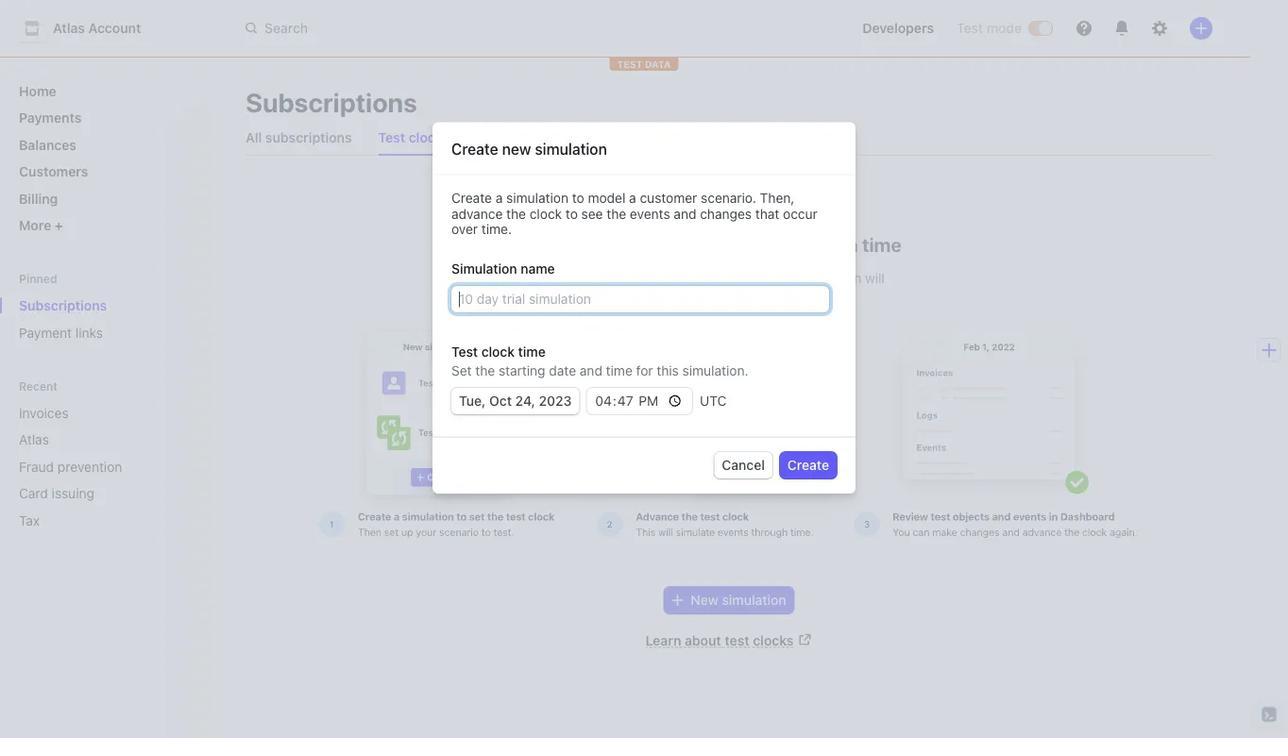 Task type: locate. For each thing, give the bounding box(es) containing it.
and right the events on the top
[[674, 206, 696, 221]]

1 horizontal spatial a
[[629, 190, 636, 206]]

subscriptions up payment links
[[19, 298, 107, 314]]

recent
[[19, 379, 58, 393]]

clocks right the "test"
[[753, 633, 794, 649]]

time up starting
[[518, 344, 546, 360]]

payment
[[19, 325, 72, 340]]

invoices link
[[11, 398, 166, 428]]

create
[[451, 140, 498, 158], [451, 190, 492, 206], [787, 458, 829, 473]]

clock
[[530, 206, 562, 221], [481, 344, 515, 360]]

the right 'see'
[[607, 206, 626, 221]]

1 vertical spatial clock
[[481, 344, 515, 360]]

0 vertical spatial simulation
[[535, 140, 607, 158]]

1 horizontal spatial clock
[[530, 206, 562, 221]]

1 horizontal spatial time
[[606, 363, 633, 379]]

occur
[[783, 206, 818, 221]]

0 vertical spatial subscriptions
[[246, 86, 417, 118]]

to left model at the top left of page
[[572, 190, 584, 206]]

0 horizontal spatial test
[[378, 130, 405, 145]]

a
[[496, 190, 503, 206], [629, 190, 636, 206]]

1 horizontal spatial clocks
[[753, 633, 794, 649]]

you
[[735, 289, 757, 305]]

test data
[[617, 59, 671, 69]]

data
[[645, 59, 671, 69]]

card issuing link
[[11, 478, 166, 509]]

atlas inside the 'recent' element
[[19, 432, 49, 448]]

1 horizontal spatial subscriptions
[[246, 86, 417, 118]]

1 vertical spatial create
[[451, 190, 492, 206]]

2 vertical spatial test
[[451, 344, 478, 360]]

test inside "link"
[[378, 130, 405, 145]]

0 vertical spatial create
[[451, 140, 498, 158]]

simulation
[[535, 140, 607, 158], [506, 190, 568, 206], [722, 593, 786, 608]]

and right the date at the left of page
[[580, 363, 602, 379]]

subscriptions link
[[11, 290, 193, 321]]

about
[[685, 633, 721, 649]]

tab list
[[238, 121, 1213, 156]]

2 horizontal spatial the
[[607, 206, 626, 221]]

test up set
[[451, 344, 478, 360]]

your
[[765, 271, 792, 286]]

atlas for atlas
[[19, 432, 49, 448]]

the
[[506, 206, 526, 221], [607, 206, 626, 221], [475, 363, 495, 379]]

2 vertical spatial create
[[787, 458, 829, 473]]

2 horizontal spatial test
[[957, 20, 983, 36]]

simulation right new
[[535, 140, 607, 158]]

that left occur
[[755, 206, 779, 221]]

atlas
[[53, 20, 85, 36], [19, 432, 49, 448]]

all subscriptions
[[246, 130, 352, 145]]

invoices
[[19, 405, 69, 421]]

2 vertical spatial simulation
[[722, 593, 786, 608]]

core navigation links element
[[11, 76, 193, 241]]

a right model at the top left of page
[[629, 190, 636, 206]]

atlas up the fraud
[[19, 432, 49, 448]]

to
[[572, 190, 584, 206], [566, 206, 578, 221]]

0 horizontal spatial clock
[[481, 344, 515, 360]]

time up 'will'
[[862, 233, 902, 255]]

and up exactly on the top right of page
[[671, 271, 694, 286]]

and inside simplify testing and check that your integration will work exactly as you expected.
[[671, 271, 694, 286]]

payments
[[19, 110, 82, 126]]

0 horizontal spatial time
[[518, 344, 546, 360]]

0 vertical spatial atlas
[[53, 20, 85, 36]]

and inside "create a simulation to model a customer scenario. then, advance the clock to see the events and changes that occur over time."
[[674, 206, 696, 221]]

learn about test clocks
[[645, 633, 794, 649]]

this
[[657, 363, 679, 379]]

exactly
[[670, 289, 714, 305]]

the right advance
[[506, 206, 526, 221]]

1 vertical spatial atlas
[[19, 432, 49, 448]]

0 vertical spatial test
[[957, 20, 983, 36]]

create up over
[[451, 190, 492, 206]]

name
[[521, 261, 555, 277]]

0 horizontal spatial atlas
[[19, 432, 49, 448]]

new
[[691, 593, 718, 608]]

that
[[755, 206, 779, 221], [738, 271, 762, 286]]

simulation for a
[[506, 190, 568, 206]]

account
[[88, 20, 141, 36]]

0 horizontal spatial a
[[496, 190, 503, 206]]

a up time.
[[496, 190, 503, 206]]

clocks left new
[[409, 130, 450, 145]]

new
[[502, 140, 531, 158]]

create right cancel
[[787, 458, 829, 473]]

notifications image
[[1114, 21, 1129, 36]]

links
[[75, 325, 103, 340]]

test
[[617, 59, 642, 69]]

as
[[717, 289, 731, 305]]

test clock time set the starting date and time for this simulation.
[[451, 344, 748, 379]]

svg image
[[672, 595, 683, 607]]

subscriptions up subscriptions at the left top
[[246, 86, 417, 118]]

clock left 'see'
[[530, 206, 562, 221]]

1 vertical spatial simulation
[[506, 190, 568, 206]]

clocks inside "link"
[[409, 130, 450, 145]]

2 vertical spatial and
[[580, 363, 602, 379]]

2 horizontal spatial time
[[862, 233, 902, 255]]

1 vertical spatial that
[[738, 271, 762, 286]]

oct
[[489, 393, 512, 409]]

test left mode
[[957, 20, 983, 36]]

0 horizontal spatial subscriptions
[[19, 298, 107, 314]]

test right subscriptions at the left top
[[378, 130, 405, 145]]

0 vertical spatial and
[[674, 206, 696, 221]]

will
[[865, 271, 885, 286]]

all
[[246, 130, 262, 145]]

customer
[[640, 190, 697, 206]]

create left new
[[451, 140, 498, 158]]

0 horizontal spatial clocks
[[409, 130, 450, 145]]

1 a from the left
[[496, 190, 503, 206]]

atlas left account
[[53, 20, 85, 36]]

1 vertical spatial clocks
[[753, 633, 794, 649]]

0 vertical spatial clocks
[[409, 130, 450, 145]]

simplify testing and check that your integration will work exactly as you expected.
[[573, 271, 885, 305]]

1 horizontal spatial atlas
[[53, 20, 85, 36]]

billing link
[[11, 183, 193, 214]]

test mode
[[957, 20, 1022, 36]]

simulation for new
[[535, 140, 607, 158]]

payments link
[[11, 102, 193, 133]]

then,
[[760, 190, 795, 206]]

1 vertical spatial subscriptions
[[19, 298, 107, 314]]

test inside test clock time set the starting date and time for this simulation.
[[451, 344, 478, 360]]

tax link
[[11, 505, 166, 536]]

create inside "create a simulation to model a customer scenario. then, advance the clock to see the events and changes that occur over time."
[[451, 190, 492, 206]]

test for test clocks
[[378, 130, 405, 145]]

more
[[19, 218, 55, 233]]

2 vertical spatial time
[[606, 363, 633, 379]]

search
[[264, 20, 308, 36]]

customers
[[19, 164, 88, 179]]

simulation up the "test"
[[722, 593, 786, 608]]

1 vertical spatial and
[[671, 271, 694, 286]]

2 a from the left
[[629, 190, 636, 206]]

atlas for atlas account
[[53, 20, 85, 36]]

time left for
[[606, 363, 633, 379]]

time
[[862, 233, 902, 255], [518, 344, 546, 360], [606, 363, 633, 379]]

issuing
[[52, 486, 94, 501]]

1 vertical spatial test
[[378, 130, 405, 145]]

0 vertical spatial that
[[755, 206, 779, 221]]

1 horizontal spatial the
[[506, 206, 526, 221]]

new simulation
[[691, 593, 786, 608]]

00:00 time field
[[587, 388, 692, 415]]

create inside button
[[787, 458, 829, 473]]

simulation inside "create a simulation to model a customer scenario. then, advance the clock to see the events and changes that occur over time."
[[506, 190, 568, 206]]

test
[[957, 20, 983, 36], [378, 130, 405, 145], [451, 344, 478, 360]]

1 horizontal spatial test
[[451, 344, 478, 360]]

0 vertical spatial clock
[[530, 206, 562, 221]]

Simulation name text field
[[451, 286, 829, 313]]

home
[[19, 83, 56, 99]]

atlas inside button
[[53, 20, 85, 36]]

recent navigation links element
[[0, 378, 208, 536]]

the right set
[[475, 363, 495, 379]]

to left 'see'
[[566, 206, 578, 221]]

clocks
[[409, 130, 450, 145], [753, 633, 794, 649]]

that up you
[[738, 271, 762, 286]]

create for create new simulation
[[451, 140, 498, 158]]

0 horizontal spatial the
[[475, 363, 495, 379]]

all subscriptions link
[[238, 125, 359, 151]]

the inside test clock time set the starting date and time for this simulation.
[[475, 363, 495, 379]]

see
[[581, 206, 603, 221]]

simulation down create new simulation
[[506, 190, 568, 206]]

clock up starting
[[481, 344, 515, 360]]



Task type: describe. For each thing, give the bounding box(es) containing it.
pinned navigation links element
[[11, 271, 193, 348]]

test for test mode
[[957, 20, 983, 36]]

simulation inside new simulation button
[[722, 593, 786, 608]]

tax
[[19, 513, 40, 528]]

that inside simplify testing and check that your integration will work exactly as you expected.
[[738, 271, 762, 286]]

work
[[637, 289, 667, 305]]

time.
[[481, 221, 512, 237]]

billing
[[639, 233, 693, 255]]

pinned
[[19, 272, 57, 285]]

Search search field
[[234, 11, 767, 46]]

fraud
[[19, 459, 54, 475]]

simulate billing scenarios through time
[[556, 233, 902, 255]]

expected.
[[760, 289, 821, 305]]

set
[[451, 363, 472, 379]]

2023
[[539, 393, 572, 409]]

scenarios
[[697, 233, 783, 255]]

developers link
[[855, 13, 942, 43]]

mode
[[987, 20, 1022, 36]]

recent element
[[0, 398, 208, 536]]

card issuing
[[19, 486, 94, 501]]

simulation name
[[451, 261, 555, 277]]

testing
[[626, 271, 668, 286]]

developers
[[862, 20, 934, 36]]

that inside "create a simulation to model a customer scenario. then, advance the clock to see the events and changes that occur over time."
[[755, 206, 779, 221]]

payment links link
[[11, 317, 193, 348]]

atlas link
[[11, 424, 166, 455]]

1 vertical spatial time
[[518, 344, 546, 360]]

clock inside test clock time set the starting date and time for this simulation.
[[481, 344, 515, 360]]

and inside test clock time set the starting date and time for this simulation.
[[580, 363, 602, 379]]

tue, oct 24, 2023
[[459, 393, 572, 409]]

tab list containing all subscriptions
[[238, 121, 1213, 156]]

events
[[630, 206, 670, 221]]

for
[[636, 363, 653, 379]]

test clocks
[[378, 130, 450, 145]]

simulate
[[556, 233, 635, 255]]

balances link
[[11, 129, 193, 160]]

prevention
[[57, 459, 122, 475]]

model
[[588, 190, 625, 206]]

balances
[[19, 137, 76, 153]]

simplify
[[573, 271, 622, 286]]

check
[[697, 271, 734, 286]]

test clocks link
[[371, 125, 457, 151]]

cancel
[[722, 458, 765, 473]]

billing
[[19, 191, 58, 206]]

subscriptions inside subscriptions link
[[19, 298, 107, 314]]

card
[[19, 486, 48, 501]]

through
[[787, 233, 858, 255]]

customers link
[[11, 156, 193, 187]]

date
[[549, 363, 576, 379]]

24,
[[515, 393, 535, 409]]

payment links
[[19, 325, 103, 340]]

changes
[[700, 206, 752, 221]]

test
[[725, 633, 750, 649]]

cancel button
[[714, 452, 772, 479]]

new simulation button
[[664, 588, 794, 614]]

create for create a simulation to model a customer scenario. then, advance the clock to see the events and changes that occur over time.
[[451, 190, 492, 206]]

scenario.
[[701, 190, 756, 206]]

more button
[[11, 210, 193, 241]]

clock inside "create a simulation to model a customer scenario. then, advance the clock to see the events and changes that occur over time."
[[530, 206, 562, 221]]

pinned element
[[11, 290, 193, 348]]

tue,
[[459, 393, 486, 409]]

integration
[[796, 271, 861, 286]]

utc
[[700, 393, 727, 409]]

starting
[[499, 363, 545, 379]]

subscriptions
[[265, 130, 352, 145]]

create button
[[780, 452, 837, 479]]

tue, oct 24, 2023 button
[[451, 388, 579, 415]]

home link
[[11, 76, 193, 106]]

learn
[[645, 633, 681, 649]]

0 vertical spatial time
[[862, 233, 902, 255]]

learn about test clocks link
[[645, 633, 813, 649]]

advance
[[451, 206, 503, 221]]

create new simulation
[[451, 140, 607, 158]]

fraud prevention
[[19, 459, 122, 475]]

over
[[451, 221, 478, 237]]

simulation.
[[682, 363, 748, 379]]

atlas account
[[53, 20, 141, 36]]

create a simulation to model a customer scenario. then, advance the clock to see the events and changes that occur over time.
[[451, 190, 818, 237]]

atlas account button
[[19, 15, 160, 42]]

fraud prevention link
[[11, 451, 166, 482]]



Task type: vqa. For each thing, say whether or not it's contained in the screenshot.
Make
no



